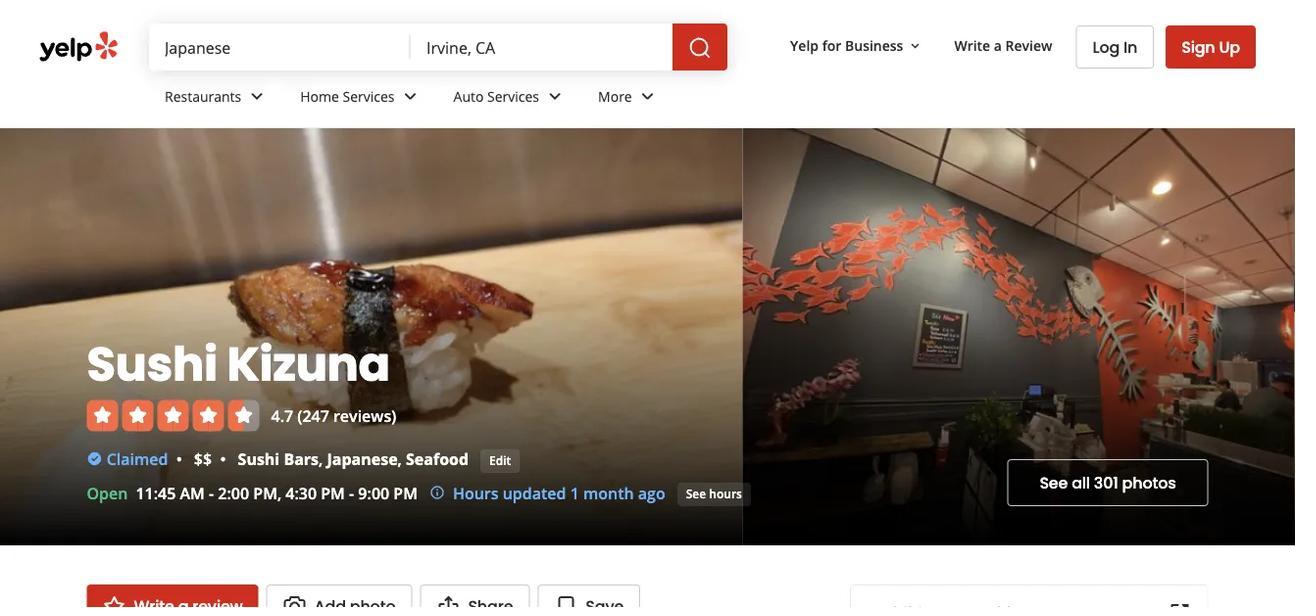 Task type: locate. For each thing, give the bounding box(es) containing it.
pm,
[[253, 483, 282, 504]]

none field up auto services link
[[427, 36, 657, 58]]

24 chevron down v2 image inside the home services link
[[399, 85, 422, 108]]

see left the hours in the right of the page
[[686, 486, 706, 502]]

0 horizontal spatial services
[[343, 87, 395, 105]]

24 chevron down v2 image inside auto services link
[[543, 85, 567, 108]]

0 horizontal spatial sushi
[[87, 332, 217, 398]]

open 11:45 am - 2:00 pm, 4:30 pm - 9:00 pm
[[87, 483, 418, 504]]

2:00
[[218, 483, 249, 504]]

- left 9:00
[[349, 483, 354, 504]]

2 - from the left
[[349, 483, 354, 504]]

business categories element
[[149, 71, 1256, 127]]

1 vertical spatial sushi
[[238, 449, 280, 470]]

sushi for sushi bars , japanese , seafood
[[238, 449, 280, 470]]

1 24 chevron down v2 image from the left
[[543, 85, 567, 108]]

updated
[[503, 483, 566, 504]]

None field
[[165, 36, 395, 58], [427, 36, 657, 58]]

0 vertical spatial sushi
[[87, 332, 217, 398]]

$$
[[194, 449, 212, 470]]

hours
[[709, 486, 742, 502]]

None search field
[[149, 24, 732, 71]]

services
[[343, 87, 395, 105], [487, 87, 539, 105]]

1 horizontal spatial see
[[1040, 473, 1068, 495]]

24 star v2 image
[[102, 595, 126, 609]]

sign
[[1182, 36, 1215, 58]]

24 chevron down v2 image inside restaurants link
[[245, 85, 269, 108]]

claimed
[[107, 449, 168, 470]]

business
[[845, 36, 903, 55]]

auto
[[454, 87, 484, 105]]

24 chevron down v2 image for auto services
[[543, 85, 567, 108]]

0 horizontal spatial 24 chevron down v2 image
[[543, 85, 567, 108]]

1 horizontal spatial 24 chevron down v2 image
[[636, 85, 660, 108]]

services right auto
[[487, 87, 539, 105]]

write a review link
[[947, 28, 1060, 63]]

1 horizontal spatial -
[[349, 483, 354, 504]]

0 horizontal spatial -
[[209, 483, 214, 504]]

0 horizontal spatial ,
[[319, 449, 323, 470]]

see
[[1040, 473, 1068, 495], [686, 486, 706, 502]]

301
[[1094, 473, 1118, 495]]

1 24 chevron down v2 image from the left
[[245, 85, 269, 108]]

am
[[180, 483, 205, 504]]

0 horizontal spatial pm
[[321, 483, 345, 504]]

see for see hours
[[686, 486, 706, 502]]

0 horizontal spatial see
[[686, 486, 706, 502]]

see left all
[[1040, 473, 1068, 495]]

1 horizontal spatial pm
[[393, 483, 418, 504]]

see all 301 photos link
[[1007, 460, 1208, 507]]

24 chevron down v2 image down near text box
[[543, 85, 567, 108]]

see hours link
[[677, 483, 751, 507]]

16 chevron down v2 image
[[907, 38, 923, 54]]

1 horizontal spatial sushi
[[238, 449, 280, 470]]

24 chevron down v2 image inside the more link
[[636, 85, 660, 108]]

seafood link
[[406, 449, 469, 470]]

japanese link
[[327, 449, 398, 470]]

24 chevron down v2 image right the more
[[636, 85, 660, 108]]

, left japanese
[[319, 449, 323, 470]]

pm right 4:30 in the left of the page
[[321, 483, 345, 504]]

,
[[319, 449, 323, 470], [398, 449, 402, 470]]

24 chevron down v2 image for restaurants
[[245, 85, 269, 108]]

9:00
[[358, 483, 389, 504]]

2 services from the left
[[487, 87, 539, 105]]

, left seafood link
[[398, 449, 402, 470]]

2 24 chevron down v2 image from the left
[[399, 85, 422, 108]]

2 24 chevron down v2 image from the left
[[636, 85, 660, 108]]

- right am
[[209, 483, 214, 504]]

services for home services
[[343, 87, 395, 105]]

auto services
[[454, 87, 539, 105]]

1 services from the left
[[343, 87, 395, 105]]

1 - from the left
[[209, 483, 214, 504]]

24 chevron down v2 image
[[543, 85, 567, 108], [636, 85, 660, 108]]

ago
[[638, 483, 666, 504]]

restaurants
[[165, 87, 241, 105]]

see all 301 photos
[[1040, 473, 1176, 495]]

24 chevron down v2 image left auto
[[399, 85, 422, 108]]

reviews)
[[333, 406, 396, 427]]

24 camera v2 image
[[283, 595, 306, 609]]

1 none field from the left
[[165, 36, 395, 58]]

yelp for business
[[790, 36, 903, 55]]

1 horizontal spatial 24 chevron down v2 image
[[399, 85, 422, 108]]

1 horizontal spatial services
[[487, 87, 539, 105]]

24 chevron down v2 image right restaurants
[[245, 85, 269, 108]]

1 horizontal spatial none field
[[427, 36, 657, 58]]

write a review
[[954, 36, 1053, 55]]

(247
[[297, 406, 329, 427]]

0 horizontal spatial 24 chevron down v2 image
[[245, 85, 269, 108]]

none field find
[[165, 36, 395, 58]]

none field up home
[[165, 36, 395, 58]]

sushi
[[87, 332, 217, 398], [238, 449, 280, 470]]

sushi up open 11:45 am - 2:00 pm, 4:30 pm - 9:00 pm
[[238, 449, 280, 470]]

in
[[1124, 36, 1138, 58]]

16 claim filled v2 image
[[87, 452, 102, 467]]

up
[[1219, 36, 1240, 58]]

1 horizontal spatial ,
[[398, 449, 402, 470]]

16 info v2 image
[[429, 485, 445, 501]]

2 none field from the left
[[427, 36, 657, 58]]

more
[[598, 87, 632, 105]]

pm left 16 info v2 icon
[[393, 483, 418, 504]]

24 chevron down v2 image
[[245, 85, 269, 108], [399, 85, 422, 108]]

pm
[[321, 483, 345, 504], [393, 483, 418, 504]]

log
[[1093, 36, 1120, 58]]

4:30
[[286, 483, 317, 504]]

0 horizontal spatial none field
[[165, 36, 395, 58]]

services right home
[[343, 87, 395, 105]]

services for auto services
[[487, 87, 539, 105]]

auto services link
[[438, 71, 582, 127]]

sushi up '4.7 star rating' image
[[87, 332, 217, 398]]

review
[[1006, 36, 1053, 55]]

japanese
[[327, 449, 398, 470]]

24 chevron down v2 image for home services
[[399, 85, 422, 108]]

edit button
[[481, 450, 520, 474]]

-
[[209, 483, 214, 504], [349, 483, 354, 504]]



Task type: vqa. For each thing, say whether or not it's contained in the screenshot.
'See all 301 photos'
yes



Task type: describe. For each thing, give the bounding box(es) containing it.
24 share v2 image
[[437, 595, 460, 609]]

month
[[583, 483, 634, 504]]

see hours
[[686, 486, 742, 502]]

kizuna
[[227, 332, 390, 398]]

home services link
[[285, 71, 438, 127]]

hours updated 1 month ago
[[453, 483, 666, 504]]

11:45
[[136, 483, 176, 504]]

edit
[[489, 453, 511, 469]]

1 pm from the left
[[321, 483, 345, 504]]

sushi kizuna
[[87, 332, 390, 398]]

hours
[[453, 483, 499, 504]]

log in
[[1093, 36, 1138, 58]]

photo of sushi kizuna - aliso viejo, ca, us. unagi image
[[0, 128, 743, 546]]

seafood
[[406, 449, 469, 470]]

sushi bars , japanese , seafood
[[238, 449, 469, 470]]

sign up
[[1182, 36, 1240, 58]]

none field near
[[427, 36, 657, 58]]

home
[[300, 87, 339, 105]]

photos
[[1122, 473, 1176, 495]]

photo of sushi kizuna - aliso viejo, ca, us. inside of the restaurant image
[[743, 128, 1295, 546]]

(247 reviews) link
[[297, 406, 396, 427]]

yelp for business button
[[783, 28, 931, 63]]

see for see all 301 photos
[[1040, 473, 1068, 495]]

restaurants link
[[149, 71, 285, 127]]

a
[[994, 36, 1002, 55]]

write
[[954, 36, 990, 55]]

sushi for sushi kizuna
[[87, 332, 217, 398]]

open
[[87, 483, 128, 504]]

24 external link v2 image
[[1168, 602, 1192, 609]]

1 , from the left
[[319, 449, 323, 470]]

for
[[822, 36, 842, 55]]

4.7 star rating image
[[87, 401, 259, 432]]

sushi bars link
[[238, 449, 319, 470]]

yelp
[[790, 36, 819, 55]]

24 save outline v2 image
[[554, 595, 578, 609]]

bars
[[284, 449, 319, 470]]

4.7
[[271, 406, 293, 427]]

search image
[[688, 36, 712, 60]]

2 pm from the left
[[393, 483, 418, 504]]

all
[[1072, 473, 1090, 495]]

log in link
[[1076, 25, 1154, 69]]

home services
[[300, 87, 395, 105]]

more link
[[582, 71, 675, 127]]

4.7 (247 reviews)
[[271, 406, 396, 427]]

2 , from the left
[[398, 449, 402, 470]]

1
[[570, 483, 579, 504]]

Find text field
[[165, 36, 395, 58]]

info alert
[[429, 482, 666, 506]]

Near text field
[[427, 36, 657, 58]]

24 chevron down v2 image for more
[[636, 85, 660, 108]]

sign up link
[[1166, 25, 1256, 69]]



